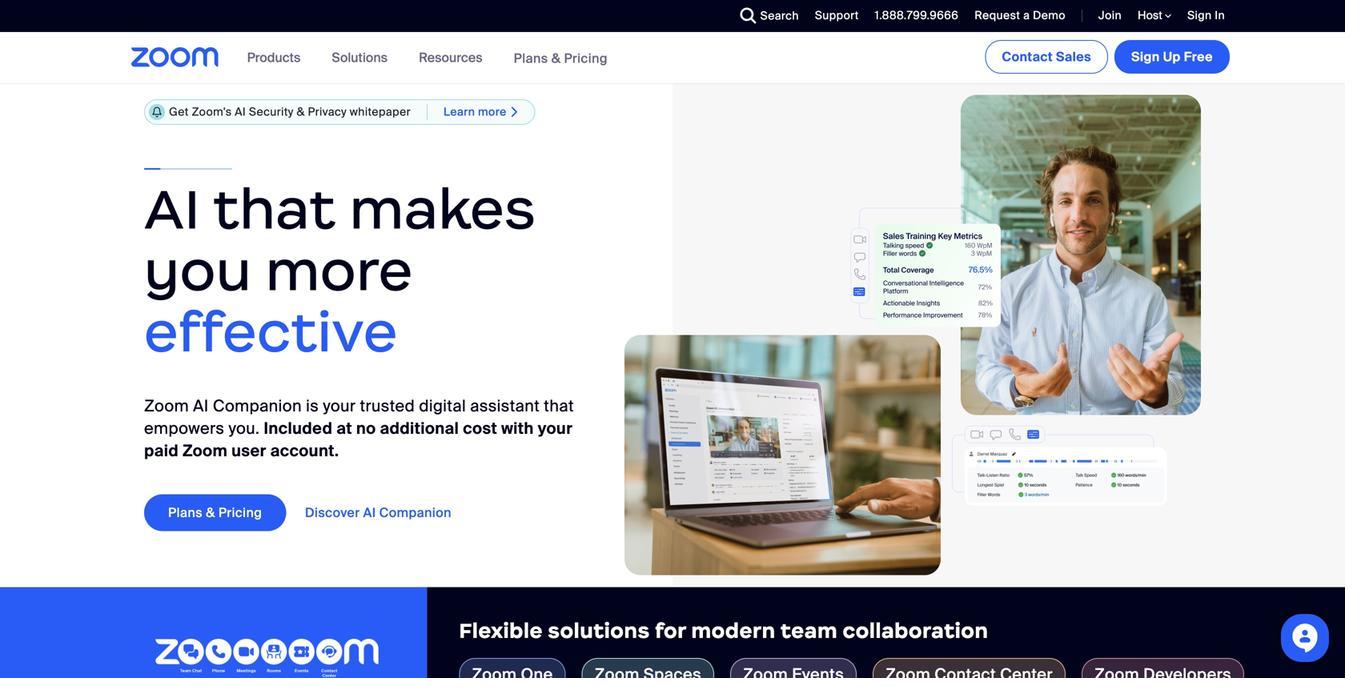 Task type: locate. For each thing, give the bounding box(es) containing it.
0 vertical spatial plans & pricing
[[514, 50, 608, 67]]

& inside product information navigation
[[552, 50, 561, 67]]

0 horizontal spatial more
[[266, 236, 413, 305]]

plans & pricing link
[[514, 50, 608, 67], [514, 50, 608, 67], [144, 495, 286, 531]]

0 vertical spatial zoom
[[144, 396, 189, 417]]

0 vertical spatial companion
[[213, 396, 302, 417]]

0 horizontal spatial your
[[323, 396, 356, 417]]

1 vertical spatial sign
[[1132, 48, 1161, 65]]

1 vertical spatial more
[[266, 236, 413, 305]]

search
[[761, 8, 799, 23]]

zoom's
[[192, 105, 232, 120]]

1 vertical spatial &
[[297, 105, 305, 120]]

zoom logo image
[[131, 47, 219, 67]]

host
[[1138, 8, 1166, 23]]

0 horizontal spatial sign
[[1132, 48, 1161, 65]]

ai that makes you more
[[144, 174, 536, 305]]

pricing
[[564, 50, 608, 67], [219, 505, 262, 521]]

1 vertical spatial zoom
[[183, 441, 228, 461]]

0 horizontal spatial pricing
[[219, 505, 262, 521]]

1 vertical spatial plans
[[168, 505, 203, 521]]

plans & pricing up the right icon at top left
[[514, 50, 608, 67]]

zoom interface icon image
[[685, 208, 1001, 327], [953, 426, 1168, 506]]

2 horizontal spatial &
[[552, 50, 561, 67]]

1 vertical spatial companion
[[379, 505, 452, 521]]

1 horizontal spatial companion
[[379, 505, 452, 521]]

flexible solutions for modern team collaboration
[[459, 618, 989, 644]]

0 vertical spatial more
[[478, 105, 507, 119]]

zoom up empowers
[[144, 396, 189, 417]]

zoom inside included at no additional cost with your paid zoom user account.
[[183, 441, 228, 461]]

sign
[[1188, 8, 1213, 23], [1132, 48, 1161, 65]]

plans & pricing
[[514, 50, 608, 67], [168, 505, 262, 521]]

1 horizontal spatial your
[[538, 419, 573, 439]]

solutions
[[332, 49, 388, 66]]

your right with
[[538, 419, 573, 439]]

that inside ai that makes you more
[[213, 174, 336, 244]]

0 horizontal spatial plans
[[168, 505, 203, 521]]

sign left in
[[1188, 8, 1213, 23]]

zoom ai companion is your trusted digital assistant that empowers you.
[[144, 396, 574, 439]]

&
[[552, 50, 561, 67], [297, 105, 305, 120], [206, 505, 215, 521]]

0 vertical spatial pricing
[[564, 50, 608, 67]]

join
[[1099, 8, 1122, 23]]

1 horizontal spatial plans & pricing
[[514, 50, 608, 67]]

free
[[1185, 48, 1214, 65]]

sign left the up
[[1132, 48, 1161, 65]]

companion inside zoom ai companion is your trusted digital assistant that empowers you.
[[213, 396, 302, 417]]

resources button
[[419, 32, 490, 83]]

plans up the right icon at top left
[[514, 50, 548, 67]]

more
[[478, 105, 507, 119], [266, 236, 413, 305]]

companion for zoom
[[213, 396, 302, 417]]

1 horizontal spatial that
[[544, 396, 574, 417]]

1 vertical spatial that
[[544, 396, 574, 417]]

sign up free button
[[1115, 40, 1231, 74]]

sign in link
[[1176, 0, 1234, 32], [1188, 8, 1226, 23]]

1 horizontal spatial &
[[297, 105, 305, 120]]

with
[[502, 419, 534, 439]]

more inside ai that makes you more
[[266, 236, 413, 305]]

2 vertical spatial &
[[206, 505, 215, 521]]

zoom
[[144, 396, 189, 417], [183, 441, 228, 461]]

pricing inside product information navigation
[[564, 50, 608, 67]]

main content
[[0, 32, 1346, 679]]

0 vertical spatial sign
[[1188, 8, 1213, 23]]

request
[[975, 8, 1021, 23]]

main content containing ai that makes you more
[[0, 32, 1346, 679]]

1 vertical spatial plans & pricing
[[168, 505, 262, 521]]

product information navigation
[[235, 32, 620, 85]]

join link left host
[[1087, 0, 1126, 32]]

0 vertical spatial &
[[552, 50, 561, 67]]

no
[[356, 419, 376, 439]]

0 horizontal spatial plans & pricing
[[168, 505, 262, 521]]

0 horizontal spatial companion
[[213, 396, 302, 417]]

sign inside button
[[1132, 48, 1161, 65]]

banner
[[112, 32, 1234, 85]]

discover
[[305, 505, 360, 521]]

demo
[[1034, 8, 1066, 23]]

0 vertical spatial plans
[[514, 50, 548, 67]]

companion
[[213, 396, 302, 417], [379, 505, 452, 521]]

plans & pricing down user
[[168, 505, 262, 521]]

your
[[323, 396, 356, 417], [538, 419, 573, 439]]

sign for sign up free
[[1132, 48, 1161, 65]]

you
[[144, 236, 252, 305]]

flexible solutions for modern team collaboration tab list
[[459, 659, 1314, 679]]

privacy
[[308, 105, 347, 120]]

that
[[213, 174, 336, 244], [544, 396, 574, 417]]

1.888.799.9666 button
[[863, 0, 963, 32], [875, 8, 959, 23]]

your inside zoom ai companion is your trusted digital assistant that empowers you.
[[323, 396, 356, 417]]

zoom one tab
[[459, 659, 566, 679]]

1 horizontal spatial more
[[478, 105, 507, 119]]

1 horizontal spatial plans
[[514, 50, 548, 67]]

zoom down empowers
[[183, 441, 228, 461]]

get zoom's ai security & privacy whitepaper
[[169, 105, 411, 120]]

0 horizontal spatial &
[[206, 505, 215, 521]]

1 vertical spatial your
[[538, 419, 573, 439]]

1 horizontal spatial sign
[[1188, 8, 1213, 23]]

plans
[[514, 50, 548, 67], [168, 505, 203, 521]]

request a demo link
[[963, 0, 1070, 32], [975, 8, 1066, 23]]

0 vertical spatial that
[[213, 174, 336, 244]]

1 horizontal spatial pricing
[[564, 50, 608, 67]]

join link up meetings navigation
[[1099, 8, 1122, 23]]

1.888.799.9666
[[875, 8, 959, 23]]

paid
[[144, 441, 179, 461]]

companion for discover
[[379, 505, 452, 521]]

digital
[[419, 396, 466, 417]]

products
[[247, 49, 301, 66]]

plans down 'paid'
[[168, 505, 203, 521]]

0 horizontal spatial that
[[213, 174, 336, 244]]

for
[[655, 618, 687, 644]]

ai inside ai that makes you more
[[144, 174, 200, 244]]

included at no additional cost with your paid zoom user account.
[[144, 419, 573, 461]]

support link
[[803, 0, 863, 32], [815, 8, 859, 23]]

0 vertical spatial your
[[323, 396, 356, 417]]

ai
[[235, 105, 246, 120], [144, 174, 200, 244], [193, 396, 209, 417], [363, 505, 376, 521]]

join link
[[1087, 0, 1126, 32], [1099, 8, 1122, 23]]

your up at
[[323, 396, 356, 417]]



Task type: describe. For each thing, give the bounding box(es) containing it.
zoom unified communication platform image
[[155, 639, 379, 679]]

additional
[[380, 419, 459, 439]]

collaboration
[[843, 618, 989, 644]]

effective
[[144, 297, 398, 367]]

contact sales
[[1003, 48, 1092, 65]]

security
[[249, 105, 294, 120]]

your inside included at no additional cost with your paid zoom user account.
[[538, 419, 573, 439]]

products button
[[247, 32, 308, 83]]

team
[[781, 618, 838, 644]]

meetings navigation
[[983, 32, 1234, 77]]

contact sales link
[[986, 40, 1109, 74]]

user
[[232, 441, 267, 461]]

at
[[337, 419, 352, 439]]

zoom inside zoom ai companion is your trusted digital assistant that empowers you.
[[144, 396, 189, 417]]

modern
[[692, 618, 776, 644]]

search button
[[729, 0, 803, 32]]

plans & pricing inside product information navigation
[[514, 50, 608, 67]]

a
[[1024, 8, 1031, 23]]

is
[[306, 396, 319, 417]]

sign in
[[1188, 8, 1226, 23]]

request a demo
[[975, 8, 1066, 23]]

included
[[264, 419, 333, 439]]

resources
[[419, 49, 483, 66]]

plans & pricing inside main content
[[168, 505, 262, 521]]

cost
[[463, 419, 498, 439]]

right image
[[507, 105, 523, 119]]

sign for sign in
[[1188, 8, 1213, 23]]

solutions
[[548, 618, 650, 644]]

contact
[[1003, 48, 1053, 65]]

sales
[[1057, 48, 1092, 65]]

learn
[[444, 105, 475, 119]]

whitepaper
[[350, 105, 411, 120]]

host button
[[1138, 8, 1172, 23]]

that inside zoom ai companion is your trusted digital assistant that empowers you.
[[544, 396, 574, 417]]

makes
[[350, 174, 536, 244]]

flexible
[[459, 618, 543, 644]]

in
[[1215, 8, 1226, 23]]

banner containing contact sales
[[112, 32, 1234, 85]]

1 vertical spatial zoom interface icon image
[[953, 426, 1168, 506]]

you.
[[229, 419, 260, 439]]

plans inside main content
[[168, 505, 203, 521]]

discover ai companion
[[305, 505, 452, 521]]

account.
[[270, 441, 339, 461]]

support
[[815, 8, 859, 23]]

empowers
[[144, 419, 225, 439]]

0 vertical spatial zoom interface icon image
[[685, 208, 1001, 327]]

trusted
[[360, 396, 415, 417]]

plans inside product information navigation
[[514, 50, 548, 67]]

up
[[1164, 48, 1181, 65]]

sign up free
[[1132, 48, 1214, 65]]

assistant
[[470, 396, 540, 417]]

get
[[169, 105, 189, 120]]

learn more
[[444, 105, 507, 119]]

solutions button
[[332, 32, 395, 83]]

1 vertical spatial pricing
[[219, 505, 262, 521]]

ai inside zoom ai companion is your trusted digital assistant that empowers you.
[[193, 396, 209, 417]]

discover ai companion link
[[305, 495, 476, 531]]



Task type: vqa. For each thing, say whether or not it's contained in the screenshot.
Tabs of Zoom Services "tab list" at the top of the page
no



